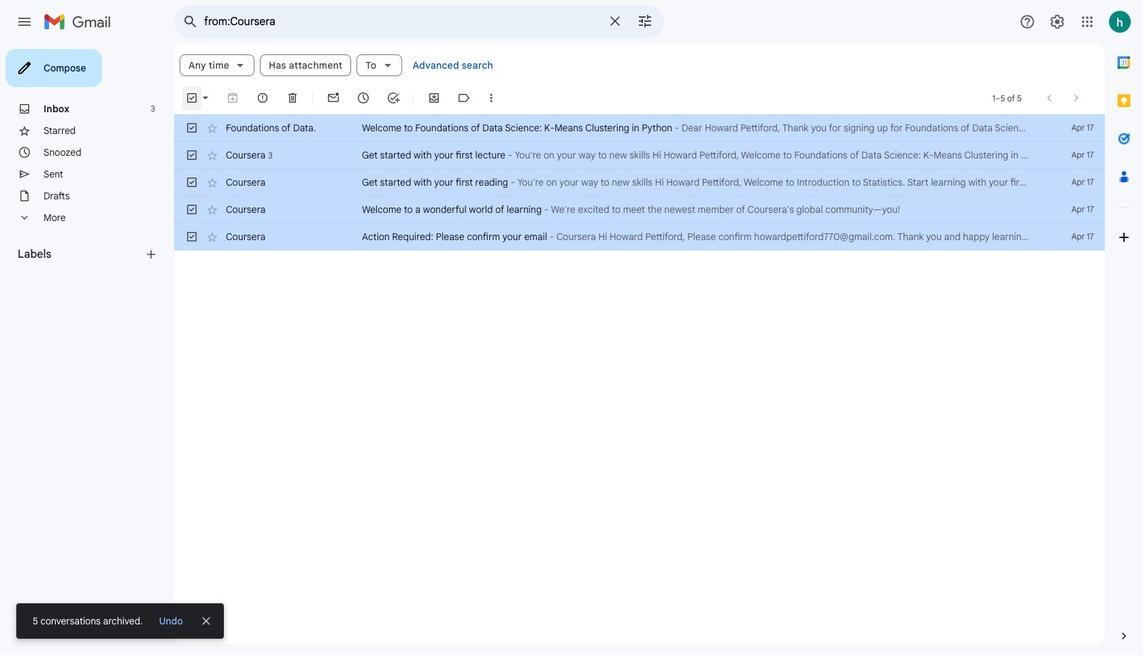 Task type: vqa. For each thing, say whether or not it's contained in the screenshot.
the over
no



Task type: describe. For each thing, give the bounding box(es) containing it.
archive image
[[226, 91, 239, 105]]

1 row from the top
[[174, 114, 1105, 142]]

support image
[[1019, 14, 1036, 30]]

4 row from the top
[[174, 196, 1105, 223]]

settings image
[[1049, 14, 1065, 30]]

advanced search options image
[[631, 7, 659, 35]]

search mail image
[[178, 10, 203, 34]]

5 row from the top
[[174, 223, 1105, 250]]

add to tasks image
[[386, 91, 400, 105]]

2 row from the top
[[174, 142, 1105, 169]]



Task type: locate. For each thing, give the bounding box(es) containing it.
gmail image
[[44, 8, 118, 35]]

delete image
[[286, 91, 299, 105]]

move to inbox image
[[427, 91, 441, 105]]

None checkbox
[[185, 91, 199, 105], [185, 121, 199, 135], [185, 203, 199, 216], [185, 230, 199, 244], [185, 91, 199, 105], [185, 121, 199, 135], [185, 203, 199, 216], [185, 230, 199, 244]]

None checkbox
[[185, 148, 199, 162], [185, 176, 199, 189], [185, 148, 199, 162], [185, 176, 199, 189]]

alert
[[16, 31, 1121, 639]]

main menu image
[[16, 14, 33, 30]]

more email options image
[[484, 91, 498, 105]]

snooze image
[[357, 91, 370, 105]]

main content
[[174, 44, 1105, 644]]

report spam image
[[256, 91, 269, 105]]

None search field
[[174, 5, 664, 38]]

3 row from the top
[[174, 169, 1105, 196]]

tab list
[[1105, 44, 1143, 606]]

row
[[174, 114, 1105, 142], [174, 142, 1105, 169], [174, 169, 1105, 196], [174, 196, 1105, 223], [174, 223, 1105, 250]]

labels image
[[457, 91, 471, 105]]

Search mail text field
[[204, 15, 599, 29]]

clear search image
[[601, 7, 629, 35]]

heading
[[18, 248, 144, 261]]

navigation
[[0, 44, 174, 655]]



